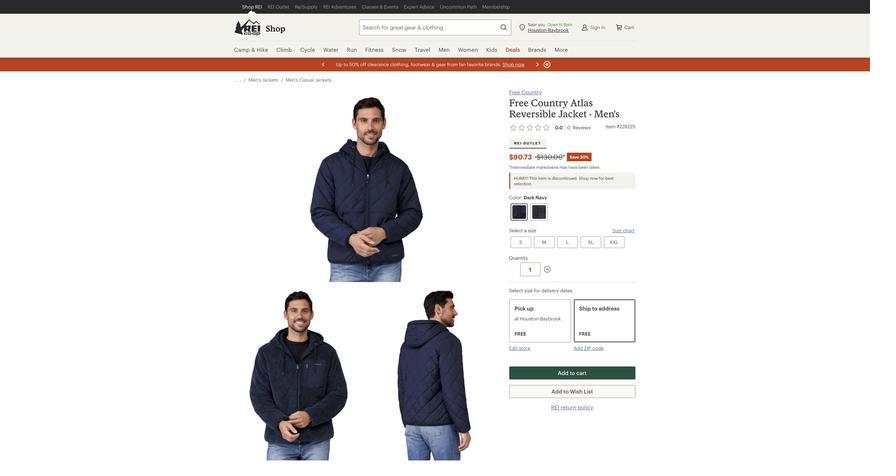 Task type: describe. For each thing, give the bounding box(es) containing it.
pick up
[[515, 305, 534, 312]]

classes & events link
[[359, 0, 401, 14]]

item #228225
[[606, 124, 636, 129]]

shop up rei co-op, go to rei.com home page image
[[242, 4, 254, 10]]

rei outlet button
[[510, 139, 547, 148]]

uncommon path link
[[438, 0, 480, 14]]

rei outlet link
[[265, 0, 292, 14]]

& for camp
[[252, 46, 255, 53]]

rei inside button
[[552, 404, 560, 410]]

30%
[[580, 155, 589, 159]]

select a size element
[[510, 228, 636, 250]]

xxl
[[610, 239, 619, 245]]

now inside hurry! this item is discontinued. shop now for best selection.
[[590, 176, 598, 181]]

run
[[347, 46, 357, 53]]

advice
[[420, 4, 435, 10]]

2 / from the left
[[281, 77, 283, 83]]

increment quantity image
[[543, 265, 552, 274]]

hurry!
[[514, 176, 529, 181]]

add for add to cart
[[558, 370, 569, 376]]

edit store
[[510, 345, 531, 351]]

add to wish list button
[[510, 385, 636, 398]]

fan
[[459, 61, 466, 67]]

wish
[[570, 388, 583, 395]]

& for classes
[[380, 4, 383, 10]]

shop link
[[266, 23, 286, 34]]

color: jet black image
[[533, 205, 546, 219]]

address
[[599, 305, 620, 312]]

men's jackets link
[[249, 77, 278, 83]]

next message image
[[534, 60, 542, 69]]

pick
[[515, 305, 526, 312]]

houston- inside the near you open til 8pm houston-baybrook
[[528, 27, 549, 33]]

expert advice
[[404, 4, 435, 10]]

in
[[602, 24, 606, 30]]

1 free from the top
[[510, 89, 520, 95]]

hike
[[257, 46, 268, 53]]

climb button
[[273, 41, 296, 58]]

1 free from the left
[[515, 331, 527, 337]]

casual
[[300, 77, 314, 83]]

reviews
[[573, 125, 591, 130]]

rei adventures link
[[321, 0, 359, 14]]

rei adventures
[[323, 4, 357, 10]]

discontinued.
[[552, 176, 578, 181]]

at
[[515, 316, 519, 322]]

expert advice link
[[401, 0, 438, 14]]

to for cart
[[570, 370, 575, 376]]

shop banner
[[0, 0, 871, 58]]

1 horizontal spatial men's
[[286, 77, 298, 83]]

rei right shop rei
[[268, 4, 275, 10]]

ship to address
[[580, 305, 620, 312]]

men's casual jackets link
[[286, 77, 332, 83]]

men button
[[435, 41, 454, 58]]

rei outlet inside rei outlet popup button
[[515, 141, 542, 145]]

dates
[[561, 288, 573, 293]]

2 free from the left
[[580, 331, 591, 337]]

men's inside free country free country atlas reversible jacket - men's
[[595, 108, 620, 119]]

-
[[590, 108, 592, 119]]

outlet inside shop banner
[[276, 4, 290, 10]]

xl
[[588, 239, 594, 245]]

water button
[[319, 41, 343, 58]]

list
[[584, 388, 593, 395]]

more button
[[551, 41, 573, 58]]

clearance
[[368, 61, 389, 67]]

reversible
[[510, 108, 556, 119]]

*intermediate markdowns may have been taken.
[[510, 165, 601, 170]]

select a size
[[510, 228, 537, 233]]

women
[[458, 46, 478, 53]]

0 horizontal spatial men's
[[249, 77, 261, 83]]

kids button
[[483, 41, 502, 58]]

off
[[360, 61, 366, 67]]

baybrook inside the near you open til 8pm houston-baybrook
[[549, 27, 569, 33]]

rei left adventures
[[323, 4, 330, 10]]

none search field inside shop banner
[[347, 19, 512, 35]]

previous message image
[[319, 60, 328, 69]]

$90.73
[[510, 153, 532, 161]]

search image
[[500, 23, 508, 31]]

navy
[[536, 195, 548, 200]]

sign in
[[591, 24, 606, 30]]

cart
[[625, 24, 634, 30]]

hurry! this item is discontinued. shop now for best selection.
[[514, 176, 614, 186]]

color:
[[510, 195, 523, 200]]

now inside promotional messages marquee
[[516, 61, 525, 67]]

is
[[548, 176, 551, 181]]

atlas
[[571, 97, 593, 108]]

& inside promotional messages marquee
[[432, 61, 435, 67]]

item
[[539, 176, 547, 181]]

shop rei link
[[240, 0, 265, 14]]

cart
[[577, 370, 587, 376]]

travel button
[[411, 41, 435, 58]]

expert
[[404, 4, 418, 10]]

re/supply link
[[292, 0, 321, 14]]

save 30%
[[570, 155, 589, 159]]

markdowns
[[537, 165, 559, 170]]

jacket
[[559, 108, 587, 119]]

rei return policy button
[[552, 404, 594, 411]]

sign in link
[[578, 20, 608, 34]]

rei co-op, go to rei.com home page link
[[234, 19, 260, 36]]

have
[[569, 165, 578, 170]]

add to cart button
[[510, 367, 636, 380]]

adventures
[[331, 4, 357, 10]]

pause banner message scrolling image
[[543, 60, 551, 69]]

to for 50%
[[344, 61, 348, 67]]

size chart
[[613, 228, 635, 233]]

none field inside shop banner
[[359, 19, 512, 35]]

to for wish
[[564, 388, 569, 395]]

add zip code
[[574, 345, 604, 351]]

8pm
[[564, 22, 573, 27]]

selection.
[[514, 181, 533, 186]]

gear
[[436, 61, 446, 67]]

Search for great gear & clothing text field
[[359, 19, 512, 35]]

uncommon
[[440, 4, 466, 10]]

outlet inside popup button
[[524, 141, 542, 145]]

0
[[568, 125, 571, 130]]

select for select size for delivery dates
[[510, 288, 523, 293]]

water
[[324, 46, 339, 53]]

1 vertical spatial country
[[531, 97, 569, 108]]

add to wish list
[[552, 388, 593, 395]]



Task type: vqa. For each thing, say whether or not it's contained in the screenshot.
free country link
yes



Task type: locate. For each thing, give the bounding box(es) containing it.
to right up
[[344, 61, 348, 67]]

you
[[538, 22, 545, 27]]

0 vertical spatial for
[[599, 176, 605, 181]]

baybrook down til
[[549, 27, 569, 33]]

rei return policy
[[552, 404, 594, 410]]

rei inside popup button
[[515, 141, 522, 145]]

rei left rei outlet link
[[255, 4, 262, 10]]

None number field
[[520, 263, 541, 276]]

& inside classes & events link
[[380, 4, 383, 10]]

clothing,
[[390, 61, 410, 67]]

2 horizontal spatial .
[[240, 77, 241, 83]]

& left the gear
[[432, 61, 435, 67]]

1 horizontal spatial .
[[237, 77, 239, 83]]

to inside button
[[564, 388, 569, 395]]

1 jackets from the left
[[262, 77, 278, 83]]

1 horizontal spatial now
[[590, 176, 598, 181]]

more
[[555, 46, 568, 53]]

baybrook down delivery
[[541, 316, 561, 322]]

country
[[522, 89, 542, 95], [531, 97, 569, 108]]

size right a
[[528, 228, 537, 233]]

cycle button
[[296, 41, 319, 58]]

climb
[[277, 46, 292, 53]]

run button
[[343, 41, 361, 58]]

add left wish
[[552, 388, 563, 395]]

0 vertical spatial baybrook
[[549, 27, 569, 33]]

&
[[380, 4, 383, 10], [252, 46, 255, 53], [432, 61, 435, 67]]

1 vertical spatial size
[[525, 288, 533, 293]]

open
[[548, 22, 558, 27]]

xl button
[[581, 236, 601, 248]]

save
[[570, 155, 580, 159]]

add to cart
[[558, 370, 587, 376]]

& inside camp & hike dropdown button
[[252, 46, 255, 53]]

1 vertical spatial free
[[510, 97, 529, 108]]

to
[[344, 61, 348, 67], [593, 305, 598, 312], [570, 370, 575, 376], [564, 388, 569, 395]]

color: dark navy
[[510, 195, 548, 200]]

3 . from the left
[[240, 77, 241, 83]]

#228225
[[617, 124, 636, 129]]

free country link
[[510, 89, 542, 96]]

quantity
[[510, 255, 528, 261]]

0 horizontal spatial for
[[534, 288, 541, 293]]

1 horizontal spatial for
[[599, 176, 605, 181]]

1 horizontal spatial jackets
[[316, 77, 332, 83]]

houston- down you
[[528, 27, 549, 33]]

1 vertical spatial add
[[558, 370, 569, 376]]

dark
[[524, 195, 535, 200]]

decrement quantity image
[[510, 265, 518, 274]]

outlet up shop link
[[276, 4, 290, 10]]

deals button
[[502, 41, 524, 58]]

houston- down up
[[520, 316, 541, 322]]

taken.
[[590, 165, 601, 170]]

free up 'reversible'
[[510, 89, 520, 95]]

/
[[244, 77, 246, 83], [281, 77, 283, 83]]

to inside promotional messages marquee
[[344, 61, 348, 67]]

events
[[384, 4, 399, 10]]

2 . from the left
[[237, 77, 239, 83]]

0 horizontal spatial free
[[515, 331, 527, 337]]

1 select from the top
[[510, 228, 523, 233]]

1 vertical spatial outlet
[[524, 141, 542, 145]]

size
[[613, 228, 622, 233]]

rei up the $90.73
[[515, 141, 522, 145]]

to inside popup button
[[570, 370, 575, 376]]

0 vertical spatial &
[[380, 4, 383, 10]]

to left cart
[[570, 370, 575, 376]]

free
[[515, 331, 527, 337], [580, 331, 591, 337]]

2 jackets from the left
[[316, 77, 332, 83]]

sign
[[591, 24, 601, 30]]

return
[[561, 404, 577, 410]]

this
[[530, 176, 537, 181]]

shop inside promotional messages marquee
[[503, 61, 514, 67]]

to right ship
[[593, 305, 598, 312]]

country down the "free country" link
[[531, 97, 569, 108]]

1 vertical spatial now
[[590, 176, 598, 181]]

1 vertical spatial baybrook
[[541, 316, 561, 322]]

free up edit store
[[515, 331, 527, 337]]

from
[[447, 61, 458, 67]]

add left cart
[[558, 370, 569, 376]]

1 horizontal spatial free
[[580, 331, 591, 337]]

free country free country atlas reversible jacket - men's
[[510, 89, 620, 119]]

None search field
[[347, 19, 512, 35]]

rei outlet up the $90.73
[[515, 141, 542, 145]]

& left events
[[380, 4, 383, 10]]

color: dark navy image
[[513, 205, 526, 219]]

1 horizontal spatial rei outlet
[[515, 141, 542, 145]]

shop right brands.
[[503, 61, 514, 67]]

0 vertical spatial free
[[510, 89, 520, 95]]

men's up item
[[595, 108, 620, 119]]

0 horizontal spatial outlet
[[276, 4, 290, 10]]

2 vertical spatial add
[[552, 388, 563, 395]]

outlet up $90.73 $130.00 *
[[524, 141, 542, 145]]

houston-
[[528, 27, 549, 33], [520, 316, 541, 322]]

path
[[467, 4, 477, 10]]

0 horizontal spatial now
[[516, 61, 525, 67]]

add inside popup button
[[558, 370, 569, 376]]

*
[[563, 153, 566, 161]]

0 vertical spatial country
[[522, 89, 542, 95]]

shop rei
[[242, 4, 262, 10]]

select for select a size
[[510, 228, 523, 233]]

1 / from the left
[[244, 77, 246, 83]]

jackets
[[262, 77, 278, 83], [316, 77, 332, 83]]

0 vertical spatial select
[[510, 228, 523, 233]]

country up 'reversible'
[[522, 89, 542, 95]]

None field
[[359, 19, 512, 35]]

0 vertical spatial outlet
[[276, 4, 290, 10]]

2 vertical spatial &
[[432, 61, 435, 67]]

men's right . . . dropdown button at the top of the page
[[249, 77, 261, 83]]

add left zip
[[574, 345, 583, 351]]

1 horizontal spatial &
[[380, 4, 383, 10]]

size up up
[[525, 288, 533, 293]]

1 horizontal spatial outlet
[[524, 141, 542, 145]]

rei co-op, go to rei.com home page image
[[234, 19, 260, 36]]

men's left casual
[[286, 77, 298, 83]]

policy
[[578, 404, 594, 410]]

0 horizontal spatial rei outlet
[[268, 4, 290, 10]]

to left wish
[[564, 388, 569, 395]]

0 horizontal spatial .
[[235, 77, 236, 83]]

add
[[574, 345, 583, 351], [558, 370, 569, 376], [552, 388, 563, 395]]

0 vertical spatial houston-
[[528, 27, 549, 33]]

camp & hike button
[[234, 41, 273, 58]]

50%
[[349, 61, 359, 67]]

2 horizontal spatial &
[[432, 61, 435, 67]]

to for address
[[593, 305, 598, 312]]

1 . from the left
[[235, 77, 236, 83]]

0 horizontal spatial &
[[252, 46, 255, 53]]

add for add to wish list
[[552, 388, 563, 395]]

fitness
[[366, 46, 384, 53]]

shop down been
[[579, 176, 589, 181]]

free down the "free country" link
[[510, 97, 529, 108]]

2 select from the top
[[510, 288, 523, 293]]

add for add zip code
[[574, 345, 583, 351]]

$130.00
[[537, 153, 563, 161]]

been
[[579, 165, 589, 170]]

rei outlet inside rei outlet link
[[268, 4, 290, 10]]

select
[[510, 228, 523, 233], [510, 288, 523, 293]]

now down taken.
[[590, 176, 598, 181]]

1 horizontal spatial /
[[281, 77, 283, 83]]

xxl button
[[604, 236, 625, 248]]

up to 50% off clearance clothing, footwear & gear from fan favorite brands. shop now
[[336, 61, 525, 67]]

rei outlet
[[268, 4, 290, 10], [515, 141, 542, 145]]

free up zip
[[580, 331, 591, 337]]

shop inside hurry! this item is discontinued. shop now for best selection.
[[579, 176, 589, 181]]

/ right . . . dropdown button at the top of the page
[[244, 77, 246, 83]]

classes
[[362, 4, 379, 10]]

0 horizontal spatial jackets
[[262, 77, 278, 83]]

1 vertical spatial for
[[534, 288, 541, 293]]

0 vertical spatial rei outlet
[[268, 4, 290, 10]]

jackets down the previous message image
[[316, 77, 332, 83]]

brands button
[[524, 41, 551, 58]]

2 free from the top
[[510, 97, 529, 108]]

til
[[559, 22, 563, 27]]

1 vertical spatial &
[[252, 46, 255, 53]]

shop down rei outlet link
[[266, 23, 286, 33]]

& left hike
[[252, 46, 255, 53]]

brands
[[529, 46, 547, 53]]

2 horizontal spatial men's
[[595, 108, 620, 119]]

s
[[520, 239, 523, 245]]

now down deals dropdown button
[[516, 61, 525, 67]]

0 vertical spatial add
[[574, 345, 583, 351]]

0 vertical spatial size
[[528, 228, 537, 233]]

0 vertical spatial now
[[516, 61, 525, 67]]

select left a
[[510, 228, 523, 233]]

jackets down hike
[[262, 77, 278, 83]]

select up the pick
[[510, 288, 523, 293]]

for left the best
[[599, 176, 605, 181]]

chart
[[623, 228, 635, 233]]

/ right men's jackets 'link' at the left of page
[[281, 77, 283, 83]]

for inside hurry! this item is discontinued. shop now for best selection.
[[599, 176, 605, 181]]

snow
[[392, 46, 407, 53]]

1 vertical spatial select
[[510, 288, 523, 293]]

1 vertical spatial houston-
[[520, 316, 541, 322]]

footwear
[[411, 61, 431, 67]]

rei outlet up shop link
[[268, 4, 290, 10]]

*intermediate
[[510, 165, 536, 170]]

for left delivery
[[534, 288, 541, 293]]

rei left return
[[552, 404, 560, 410]]

promotional messages marquee
[[0, 58, 871, 71]]

m
[[542, 239, 547, 245]]

store
[[519, 345, 531, 351]]

re/supply
[[295, 4, 318, 10]]

0 horizontal spatial /
[[244, 77, 246, 83]]

zip
[[585, 345, 592, 351]]

1 vertical spatial rei outlet
[[515, 141, 542, 145]]

travel
[[415, 46, 431, 53]]

now
[[516, 61, 525, 67], [590, 176, 598, 181]]



